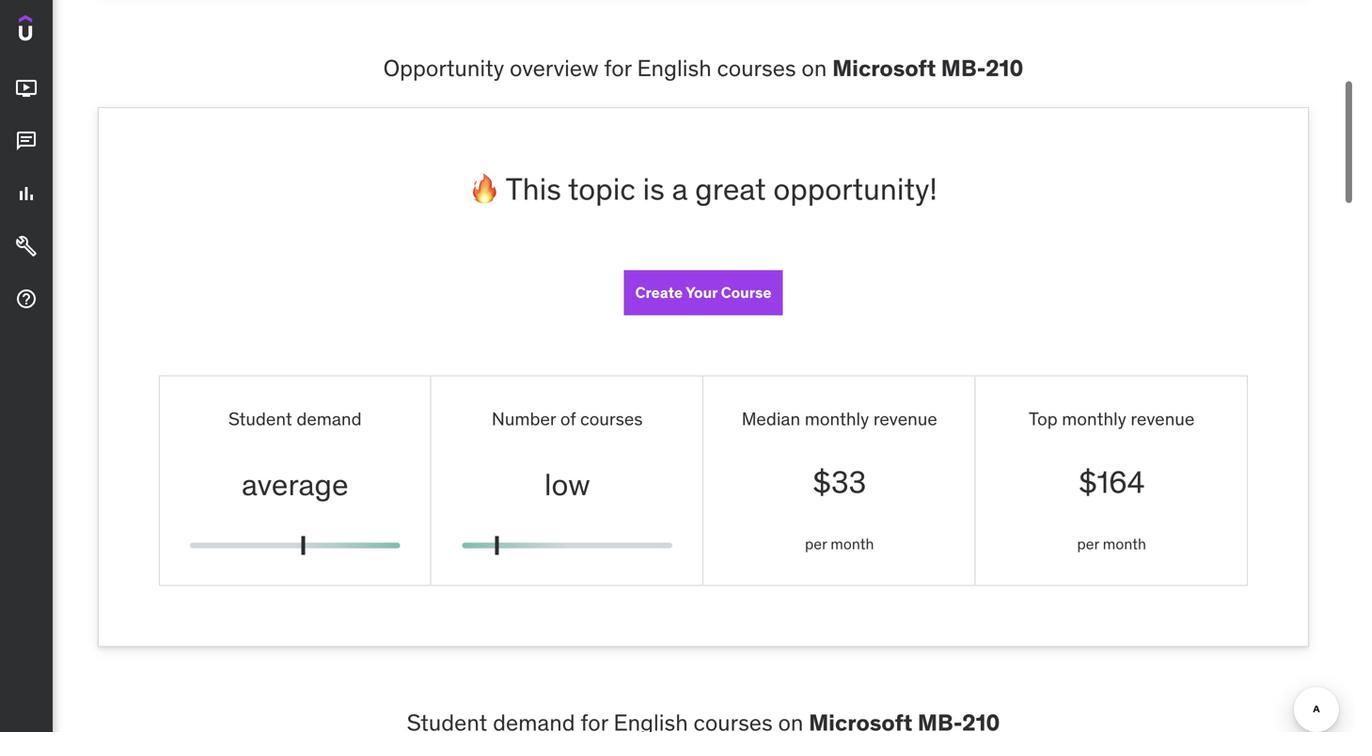 Task type: vqa. For each thing, say whether or not it's contained in the screenshot.
6 LINK
no



Task type: locate. For each thing, give the bounding box(es) containing it.
per month down the $33 on the right bottom of the page
[[805, 535, 874, 554]]

1 horizontal spatial per
[[1078, 535, 1100, 554]]

month down $164
[[1103, 535, 1147, 554]]

1 horizontal spatial revenue
[[1131, 408, 1195, 430]]

0 horizontal spatial courses
[[580, 408, 643, 430]]

create your course link
[[624, 271, 783, 316]]

courses left on
[[717, 54, 796, 82]]

courses right of
[[580, 408, 643, 430]]

per month for $33
[[805, 535, 874, 554]]

0 vertical spatial courses
[[717, 54, 796, 82]]

0 horizontal spatial month
[[831, 535, 874, 554]]

1 horizontal spatial per month
[[1078, 535, 1147, 554]]

0 horizontal spatial revenue
[[874, 408, 938, 430]]

revenue for $164
[[1131, 408, 1195, 430]]

is
[[643, 170, 665, 208]]

1 horizontal spatial month
[[1103, 535, 1147, 554]]

1 per from the left
[[805, 535, 827, 554]]

monthly for $33
[[805, 408, 869, 430]]

microsoft
[[833, 54, 936, 82]]

medium image
[[15, 77, 38, 100], [15, 130, 38, 153], [15, 183, 38, 205], [15, 235, 38, 258], [15, 288, 38, 311]]

2 revenue from the left
[[1131, 408, 1195, 430]]

1 horizontal spatial monthly
[[1062, 408, 1127, 430]]

course
[[721, 283, 772, 302]]

monthly up the $33 on the right bottom of the page
[[805, 408, 869, 430]]

opportunity!
[[774, 170, 938, 208]]

1 monthly from the left
[[805, 408, 869, 430]]

2 monthly from the left
[[1062, 408, 1127, 430]]

per month for $164
[[1078, 535, 1147, 554]]

overview
[[510, 54, 599, 82]]

monthly right "top" at the right
[[1062, 408, 1127, 430]]

0 horizontal spatial per month
[[805, 535, 874, 554]]

a
[[672, 170, 688, 208]]

median monthly revenue
[[742, 408, 938, 430]]

median
[[742, 408, 801, 430]]

2 per month from the left
[[1078, 535, 1147, 554]]

monthly
[[805, 408, 869, 430], [1062, 408, 1127, 430]]

0 horizontal spatial per
[[805, 535, 827, 554]]

courses
[[717, 54, 796, 82], [580, 408, 643, 430]]

month for $33
[[831, 535, 874, 554]]

revenue
[[874, 408, 938, 430], [1131, 408, 1195, 430]]

english
[[637, 54, 712, 82]]

per month
[[805, 535, 874, 554], [1078, 535, 1147, 554]]

month
[[831, 535, 874, 554], [1103, 535, 1147, 554]]

per month down $164
[[1078, 535, 1147, 554]]

month down the $33 on the right bottom of the page
[[831, 535, 874, 554]]

create your course
[[635, 283, 772, 302]]

create
[[635, 283, 683, 302]]

1 revenue from the left
[[874, 408, 938, 430]]

low
[[545, 466, 590, 504]]

student demand
[[228, 408, 362, 430]]

1 month from the left
[[831, 535, 874, 554]]

2 per from the left
[[1078, 535, 1100, 554]]

2 month from the left
[[1103, 535, 1147, 554]]

per down the $33 on the right bottom of the page
[[805, 535, 827, 554]]

great
[[695, 170, 766, 208]]

per down $164
[[1078, 535, 1100, 554]]

0 horizontal spatial monthly
[[805, 408, 869, 430]]

1 per month from the left
[[805, 535, 874, 554]]

per
[[805, 535, 827, 554], [1078, 535, 1100, 554]]

opportunity
[[383, 54, 504, 82]]



Task type: describe. For each thing, give the bounding box(es) containing it.
this
[[506, 170, 562, 208]]

2 medium image from the top
[[15, 130, 38, 153]]

number
[[492, 408, 556, 430]]

your
[[686, 283, 718, 302]]

of
[[561, 408, 576, 430]]

mb-
[[941, 54, 986, 82]]

🔥 this topic is a great opportunity!
[[470, 170, 938, 208]]

topic
[[568, 170, 636, 208]]

5 medium image from the top
[[15, 288, 38, 311]]

per for $33
[[805, 535, 827, 554]]

210
[[986, 54, 1024, 82]]

🔥
[[470, 170, 500, 208]]

per for $164
[[1078, 535, 1100, 554]]

monthly for $164
[[1062, 408, 1127, 430]]

top monthly revenue
[[1029, 408, 1195, 430]]

on
[[802, 54, 827, 82]]

number of courses
[[492, 408, 643, 430]]

revenue for $33
[[874, 408, 938, 430]]

average
[[242, 466, 349, 504]]

1 medium image from the top
[[15, 77, 38, 100]]

for
[[604, 54, 632, 82]]

$164
[[1079, 464, 1145, 502]]

month for $164
[[1103, 535, 1147, 554]]

$33
[[813, 464, 867, 502]]

opportunity overview for english courses on microsoft mb-210
[[383, 54, 1024, 82]]

demand
[[297, 408, 362, 430]]

3 medium image from the top
[[15, 183, 38, 205]]

udemy image
[[19, 15, 104, 47]]

4 medium image from the top
[[15, 235, 38, 258]]

student
[[228, 408, 292, 430]]

1 horizontal spatial courses
[[717, 54, 796, 82]]

1 vertical spatial courses
[[580, 408, 643, 430]]

top
[[1029, 408, 1058, 430]]



